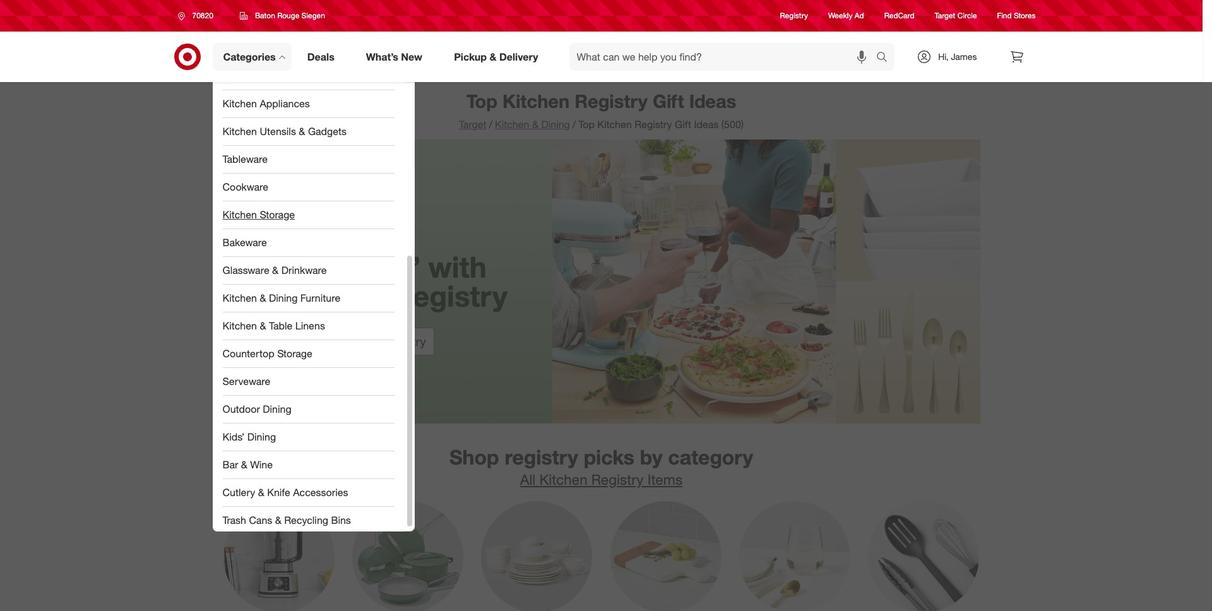 Task type: locate. For each thing, give the bounding box(es) containing it.
bins
[[331, 514, 351, 526]]

pickup & delivery link
[[443, 43, 554, 71]]

ideas left (500)
[[694, 118, 719, 131]]

1 vertical spatial ideas
[[694, 118, 719, 131]]

shop
[[450, 445, 499, 470]]

target inside 'link'
[[935, 11, 956, 20]]

2 vertical spatial target
[[347, 335, 379, 349]]

& left knife on the left of the page
[[258, 486, 264, 499]]

category
[[668, 445, 753, 470]]

& right pickup
[[490, 50, 497, 63]]

cans
[[249, 514, 272, 526]]

wedding
[[265, 278, 384, 314]]

deals link
[[297, 43, 350, 71]]

kitchen
[[503, 90, 570, 112], [223, 97, 257, 110], [495, 118, 529, 131], [598, 118, 632, 131], [223, 125, 257, 137], [223, 208, 257, 221], [223, 291, 257, 304], [223, 319, 257, 332], [540, 471, 588, 488]]

registry
[[505, 445, 578, 470]]

by
[[640, 445, 663, 470]]

1 vertical spatial gift
[[675, 118, 691, 131]]

kitchen & dining furniture link
[[212, 284, 404, 312]]

0 vertical spatial target
[[935, 11, 956, 20]]

siegen
[[302, 11, 325, 20]]

do"
[[373, 249, 420, 285]]

& inside top kitchen registry gift ideas target / kitchen & dining / top kitchen registry gift ideas (500)
[[532, 118, 539, 131]]

registry inside shop registry picks by category all kitchen registry items
[[592, 471, 644, 488]]

2 horizontal spatial target
[[935, 11, 956, 20]]

bar & wine
[[223, 458, 273, 471]]

1 horizontal spatial /
[[573, 118, 576, 131]]

glassware & drinkware link
[[212, 257, 404, 284]]

cookware link
[[212, 173, 404, 201]]

linens
[[295, 319, 325, 332]]

0 horizontal spatial /
[[489, 118, 493, 131]]

kitchen inside 'kitchen & table linens' link
[[223, 319, 257, 332]]

table
[[269, 319, 293, 332]]

pickup & delivery
[[454, 50, 538, 63]]

& up "kitchen & dining furniture"
[[272, 264, 279, 276]]

1 vertical spatial storage
[[277, 347, 312, 360]]

kitchen & table linens link
[[212, 312, 404, 340]]

What can we help you find? suggestions appear below search field
[[569, 43, 880, 71]]

/ right 'target' link
[[489, 118, 493, 131]]

wine
[[250, 458, 273, 471]]

registry link
[[780, 10, 808, 21]]

1 vertical spatial top
[[579, 118, 595, 131]]

new
[[401, 50, 423, 63]]

target registry button
[[338, 328, 434, 356]]

with
[[428, 249, 487, 285]]

dining inside top kitchen registry gift ideas target / kitchen & dining / top kitchen registry gift ideas (500)
[[541, 118, 570, 131]]

cutlery & knife accessories
[[223, 486, 348, 499]]

categories
[[223, 50, 276, 63]]

1 / from the left
[[489, 118, 493, 131]]

bakeware
[[223, 236, 267, 249]]

tableware
[[223, 153, 268, 165]]

& left 'table'
[[260, 319, 266, 332]]

& right bar
[[241, 458, 247, 471]]

/ right kitchen & dining "link"
[[573, 118, 576, 131]]

ideas
[[689, 90, 736, 112], [694, 118, 719, 131]]

james
[[951, 51, 977, 62]]

kitchen inside kitchen utensils & gadgets link
[[223, 125, 257, 137]]

find stores
[[998, 11, 1036, 20]]

top
[[467, 90, 498, 112], [579, 118, 595, 131]]

gift
[[653, 90, 684, 112], [675, 118, 691, 131]]

utensils
[[260, 125, 296, 137]]

redcard
[[885, 11, 915, 20]]

/
[[489, 118, 493, 131], [573, 118, 576, 131]]

categories link
[[212, 43, 292, 71]]

find
[[998, 11, 1012, 20]]

& up kitchen & table linens
[[260, 291, 266, 304]]

top up 'target' link
[[467, 90, 498, 112]]

1 vertical spatial target
[[459, 118, 487, 131]]

top right kitchen & dining "link"
[[579, 118, 595, 131]]

kitchen storage link
[[212, 201, 404, 229]]

0 vertical spatial ideas
[[689, 90, 736, 112]]

baton rouge siegen
[[255, 11, 325, 20]]

bar
[[223, 458, 238, 471]]

target circle link
[[935, 10, 977, 21]]

say "i do" with wedding registry
[[265, 249, 507, 314]]

cookware
[[223, 180, 268, 193]]

& for wine
[[241, 458, 247, 471]]

picks
[[584, 445, 635, 470]]

weekly ad link
[[829, 10, 864, 21]]

storage down the 'cookware' link
[[260, 208, 295, 221]]

0 horizontal spatial target
[[347, 335, 379, 349]]

storage down 'kitchen & table linens' link
[[277, 347, 312, 360]]

1 horizontal spatial top
[[579, 118, 595, 131]]

knife
[[267, 486, 290, 499]]

target for target registry
[[347, 335, 379, 349]]

0 vertical spatial top
[[467, 90, 498, 112]]

target registry
[[347, 335, 426, 349]]

target inside button
[[347, 335, 379, 349]]

glassware & drinkware
[[223, 264, 327, 276]]

ad
[[855, 11, 864, 20]]

shop registry picks by category all kitchen registry items
[[450, 445, 753, 488]]

all kitchen registry items link
[[520, 471, 683, 488]]

target
[[935, 11, 956, 20], [459, 118, 487, 131], [347, 335, 379, 349]]

1 horizontal spatial target
[[459, 118, 487, 131]]

& right 'target' link
[[532, 118, 539, 131]]

registry
[[780, 11, 808, 20], [575, 90, 648, 112], [635, 118, 672, 131], [392, 278, 507, 314], [382, 335, 426, 349], [592, 471, 644, 488]]

ideas up (500)
[[689, 90, 736, 112]]

kitchen inside "link"
[[223, 97, 257, 110]]

storage
[[260, 208, 295, 221], [277, 347, 312, 360]]

couple cheers after making homemade pizzas. silverware and bowls in view. image
[[223, 139, 980, 424]]

0 vertical spatial storage
[[260, 208, 295, 221]]

&
[[490, 50, 497, 63], [532, 118, 539, 131], [299, 125, 305, 137], [272, 264, 279, 276], [260, 291, 266, 304], [260, 319, 266, 332], [241, 458, 247, 471], [258, 486, 264, 499], [275, 514, 282, 526]]

search
[[871, 52, 901, 64]]

kitchen & dining link
[[495, 118, 570, 131]]

pickup
[[454, 50, 487, 63]]

& for delivery
[[490, 50, 497, 63]]

gadgets
[[308, 125, 347, 137]]

& for knife
[[258, 486, 264, 499]]

storage for countertop storage
[[277, 347, 312, 360]]

storage for kitchen storage
[[260, 208, 295, 221]]

& right "cans"
[[275, 514, 282, 526]]



Task type: vqa. For each thing, say whether or not it's contained in the screenshot.
Candle Holder Sets checkbox
no



Task type: describe. For each thing, give the bounding box(es) containing it.
target link
[[459, 118, 487, 131]]

find stores link
[[998, 10, 1036, 21]]

what's new
[[366, 50, 423, 63]]

delivery
[[499, 50, 538, 63]]

stores
[[1014, 11, 1036, 20]]

say
[[286, 249, 336, 285]]

(500)
[[722, 118, 744, 131]]

registry inside say "i do" with wedding registry
[[392, 278, 507, 314]]

kids' dining
[[223, 430, 276, 443]]

kitchen utensils & gadgets link
[[212, 118, 404, 146]]

cutlery
[[223, 486, 255, 499]]

all
[[520, 471, 536, 488]]

hi, james
[[939, 51, 977, 62]]

kitchen appliances link
[[212, 90, 404, 118]]

& right the utensils
[[299, 125, 305, 137]]

glassware
[[223, 264, 269, 276]]

target for target circle
[[935, 11, 956, 20]]

kids'
[[223, 430, 245, 443]]

what's new link
[[355, 43, 438, 71]]

target inside top kitchen registry gift ideas target / kitchen & dining / top kitchen registry gift ideas (500)
[[459, 118, 487, 131]]

70820
[[192, 11, 213, 20]]

70820 button
[[170, 4, 227, 27]]

registry inside target registry button
[[382, 335, 426, 349]]

baton
[[255, 11, 275, 20]]

kids' dining link
[[212, 423, 404, 451]]

outdoor dining link
[[212, 396, 404, 423]]

serveware link
[[212, 368, 404, 396]]

trash cans & recycling bins
[[223, 514, 351, 526]]

outdoor dining
[[223, 403, 292, 415]]

kitchen & dining furniture
[[223, 291, 340, 304]]

kitchen utensils & gadgets
[[223, 125, 347, 137]]

drinkware
[[281, 264, 327, 276]]

0 vertical spatial gift
[[653, 90, 684, 112]]

furniture
[[300, 291, 340, 304]]

kitchen & table linens
[[223, 319, 325, 332]]

& for table
[[260, 319, 266, 332]]

kitchen appliances
[[223, 97, 310, 110]]

search button
[[871, 43, 901, 73]]

what's
[[366, 50, 398, 63]]

bar & wine link
[[212, 451, 404, 479]]

bakeware link
[[212, 229, 404, 257]]

circle
[[958, 11, 977, 20]]

cutlery & knife accessories link
[[212, 479, 404, 507]]

weekly ad
[[829, 11, 864, 20]]

rouge
[[277, 11, 299, 20]]

outdoor
[[223, 403, 260, 415]]

& for drinkware
[[272, 264, 279, 276]]

2 / from the left
[[573, 118, 576, 131]]

deals
[[307, 50, 335, 63]]

weekly
[[829, 11, 853, 20]]

trash cans & recycling bins link
[[212, 507, 404, 535]]

countertop
[[223, 347, 275, 360]]

trash
[[223, 514, 246, 526]]

& for dining
[[260, 291, 266, 304]]

kitchen storage
[[223, 208, 295, 221]]

serveware
[[223, 375, 270, 387]]

"i
[[344, 249, 365, 285]]

recycling
[[284, 514, 328, 526]]

kitchen inside shop registry picks by category all kitchen registry items
[[540, 471, 588, 488]]

baton rouge siegen button
[[232, 4, 333, 27]]

items
[[648, 471, 683, 488]]

0 horizontal spatial top
[[467, 90, 498, 112]]

accessories
[[293, 486, 348, 499]]

hi,
[[939, 51, 949, 62]]

appliances
[[260, 97, 310, 110]]

kitchen inside "kitchen storage" link
[[223, 208, 257, 221]]

countertop storage link
[[212, 340, 404, 368]]

tableware link
[[212, 146, 404, 173]]

top kitchen registry gift ideas target / kitchen & dining / top kitchen registry gift ideas (500)
[[459, 90, 744, 131]]

target circle
[[935, 11, 977, 20]]

countertop storage
[[223, 347, 312, 360]]



